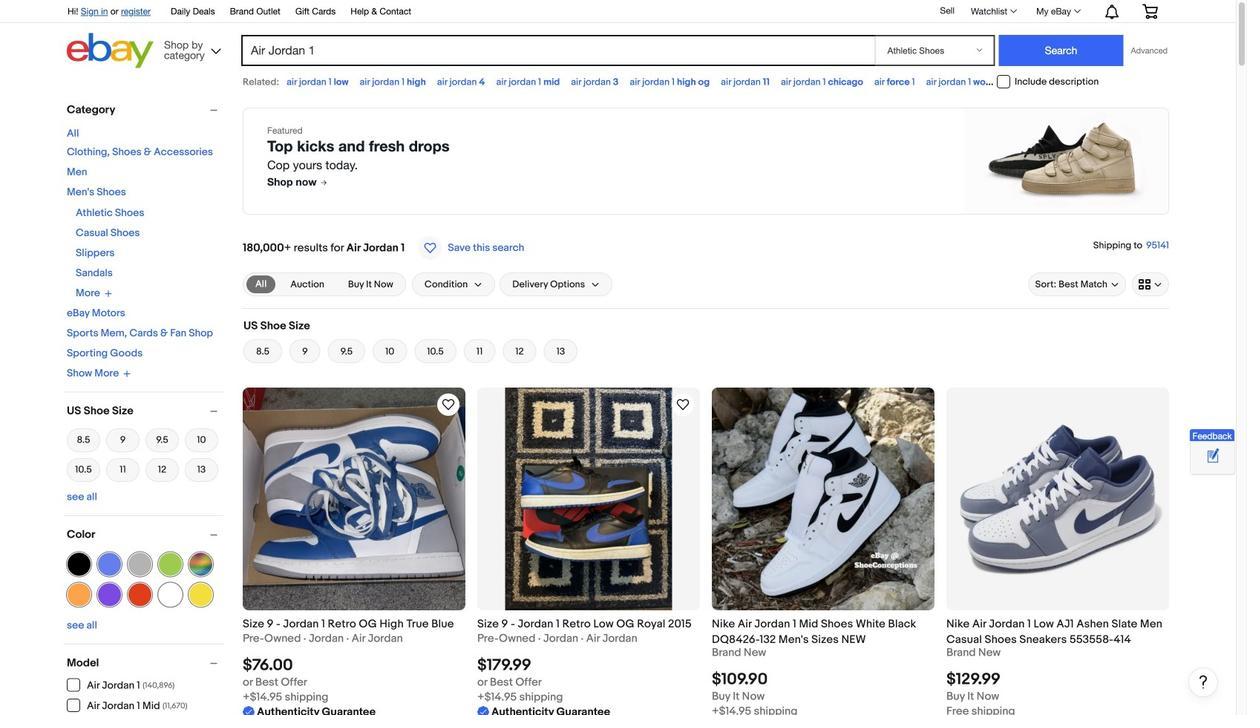Task type: describe. For each thing, give the bounding box(es) containing it.
nike air jordan 1 low aj1 ashen slate men casual shoes sneakers 553558-414 image
[[947, 388, 1170, 611]]

3 heading from the left
[[712, 618, 917, 647]]

watch size 9 - jordan 1 retro low og royal 2015 image
[[674, 396, 692, 414]]

nike air jordan 1 mid shoes white black dq8426-132 men's sizes new image
[[712, 388, 935, 611]]

size 9 - jordan 1 retro og high true blue image
[[243, 388, 466, 611]]

All selected text field
[[256, 278, 267, 291]]

2 heading from the left
[[478, 618, 692, 631]]

1 heading from the left
[[243, 618, 454, 631]]

watch size 9 - jordan 1 retro og high true blue image
[[440, 396, 458, 414]]

your shopping cart image
[[1142, 4, 1159, 19]]

size 9 - jordan 1 retro low og royal 2015 image
[[505, 388, 673, 611]]



Task type: locate. For each thing, give the bounding box(es) containing it.
None submit
[[999, 35, 1124, 66]]

region
[[243, 108, 1170, 215]]

banner
[[59, 0, 1170, 72]]

heading
[[243, 618, 454, 631], [478, 618, 692, 631], [712, 618, 917, 647], [947, 618, 1163, 647]]

listing options selector. gallery view selected. image
[[1139, 279, 1163, 290]]

my ebay image
[[1075, 9, 1081, 13]]

Search for anything text field
[[244, 36, 872, 65]]

account navigation
[[59, 0, 1170, 23]]

Authenticity Guarantee text field
[[478, 705, 611, 715]]

save this search air jordan 1 search image
[[418, 236, 442, 260]]

4 heading from the left
[[947, 618, 1163, 647]]

help, opens dialogs image
[[1197, 675, 1211, 689]]

main content
[[237, 96, 1219, 715]]

watchlist image
[[1011, 9, 1018, 13]]

Authenticity Guarantee text field
[[243, 705, 376, 715]]



Task type: vqa. For each thing, say whether or not it's contained in the screenshot.
watch Size 9 - Jordan 1 Retro OG High True Blue image
yes



